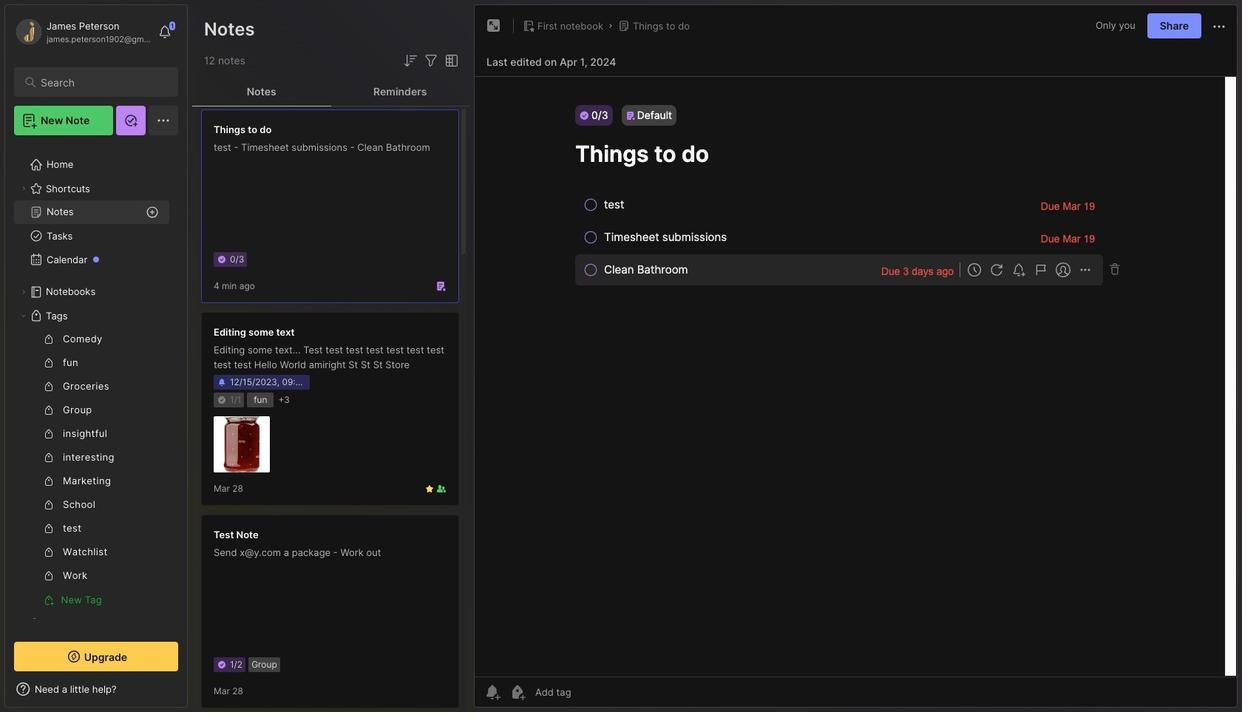 Task type: locate. For each thing, give the bounding box(es) containing it.
group
[[14, 328, 169, 612]]

WHAT'S NEW field
[[5, 677, 187, 701]]

Account field
[[14, 17, 151, 47]]

main element
[[0, 0, 192, 712]]

tree
[[5, 144, 187, 668]]

tab list
[[192, 77, 470, 106]]

none search field inside 'main' element
[[41, 73, 165, 91]]

None search field
[[41, 73, 165, 91]]

thumbnail image
[[214, 416, 270, 472]]

add a reminder image
[[484, 683, 501, 701]]

Add filters field
[[422, 52, 440, 70]]

add tag image
[[509, 683, 526, 701]]

expand notebooks image
[[19, 288, 28, 297]]

Note Editor text field
[[475, 76, 1237, 677]]

Search text field
[[41, 75, 165, 89]]

Add tag field
[[534, 685, 646, 699]]



Task type: vqa. For each thing, say whether or not it's contained in the screenshot.
"Add filters" "ICON"
yes



Task type: describe. For each thing, give the bounding box(es) containing it.
Sort options field
[[402, 52, 419, 70]]

expand tags image
[[19, 311, 28, 320]]

tree inside 'main' element
[[5, 144, 187, 668]]

View options field
[[440, 52, 461, 70]]

add filters image
[[422, 52, 440, 70]]

click to collapse image
[[187, 685, 198, 702]]

more actions image
[[1210, 18, 1228, 35]]

group inside 'main' element
[[14, 328, 169, 612]]

More actions field
[[1210, 16, 1228, 35]]

expand note image
[[485, 17, 503, 35]]

note window element
[[474, 4, 1238, 711]]



